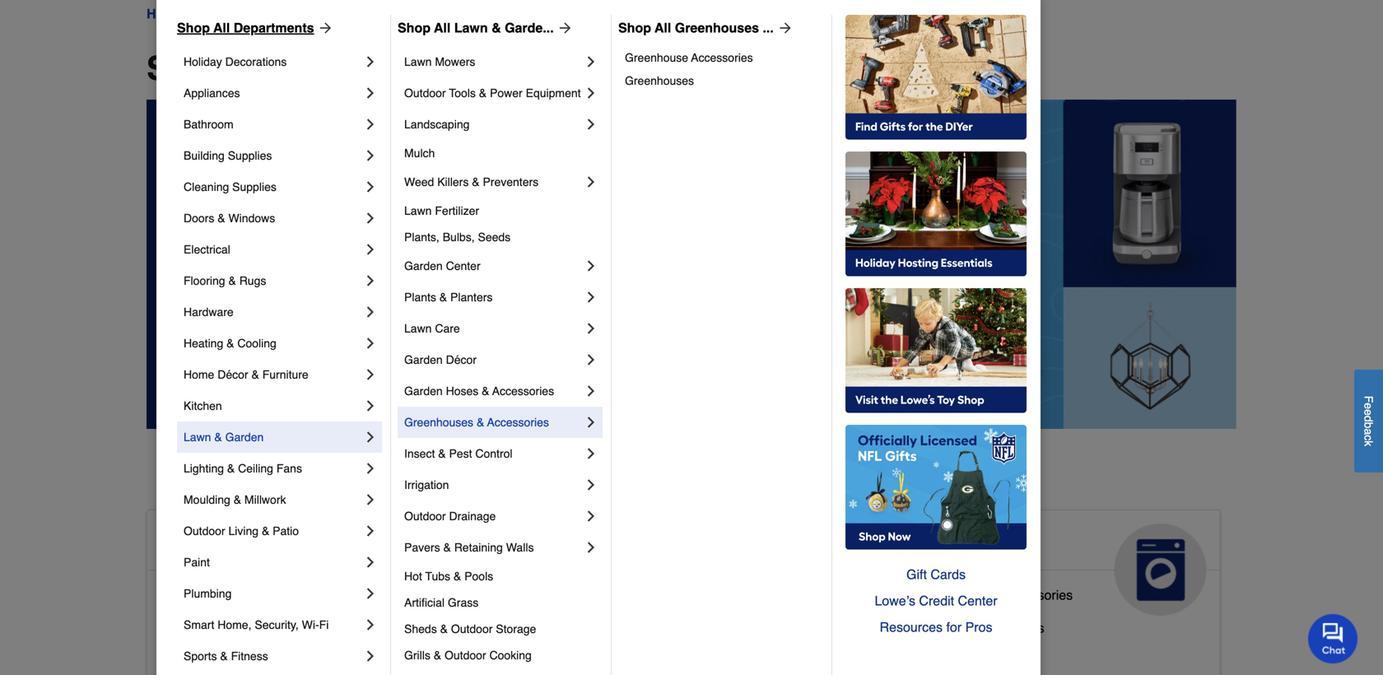 Task type: describe. For each thing, give the bounding box(es) containing it.
chevron right image for appliances
[[362, 85, 379, 101]]

supplies for livestock supplies
[[586, 614, 636, 629]]

accessible for accessible home
[[161, 530, 281, 556]]

1 horizontal spatial furniture
[[653, 647, 705, 662]]

grills & outdoor cooking
[[404, 649, 532, 662]]

all for departments
[[213, 20, 230, 35]]

lawn & garden link
[[184, 422, 362, 453]]

beverage & wine chillers link
[[894, 617, 1044, 650]]

drainage
[[449, 510, 496, 523]]

heating & cooling link
[[184, 328, 362, 359]]

& down garden hoses & accessories
[[477, 416, 484, 429]]

& left patio
[[262, 524, 269, 538]]

beds,
[[551, 647, 584, 662]]

sheds & outdoor storage link
[[404, 616, 599, 642]]

cooking
[[489, 649, 532, 662]]

plumbing link
[[184, 578, 362, 609]]

...
[[763, 20, 774, 35]]

chevron right image for lawn mowers
[[583, 54, 599, 70]]

grass
[[448, 596, 479, 609]]

plants, bulbs, seeds
[[404, 231, 511, 244]]

insect & pest control
[[404, 447, 513, 460]]

doors
[[184, 212, 214, 225]]

animal & pet care image
[[748, 524, 840, 616]]

chillers
[[1000, 620, 1044, 636]]

cooling
[[237, 337, 277, 350]]

equipment
[[526, 86, 581, 100]]

livestock supplies
[[527, 614, 636, 629]]

plants & planters link
[[404, 282, 583, 313]]

& down accessible bedroom link
[[220, 650, 228, 663]]

cleaning supplies
[[184, 180, 277, 193]]

& left the rugs on the top
[[228, 274, 236, 287]]

smart home, security, wi-fi
[[184, 618, 329, 631]]

holiday hosting essentials. image
[[846, 151, 1027, 277]]

wi-
[[302, 618, 319, 631]]

pools
[[464, 570, 493, 583]]

0 horizontal spatial furniture
[[262, 368, 309, 381]]

garden for garden hoses & accessories
[[404, 384, 443, 398]]

lawn care link
[[404, 313, 583, 344]]

gift cards link
[[846, 561, 1027, 588]]

fans
[[276, 462, 302, 475]]

enjoy savings year-round. no matter what you're shopping for, find what you need at a great price. image
[[147, 100, 1237, 429]]

accessories inside garden hoses & accessories link
[[492, 384, 554, 398]]

mulch
[[404, 147, 435, 160]]

lawn for lawn & garden
[[184, 431, 211, 444]]

garden for garden décor
[[404, 353, 443, 366]]

garden inside "link"
[[225, 431, 264, 444]]

chevron right image for lawn & garden
[[362, 429, 379, 445]]

shop all departments link
[[177, 18, 334, 38]]

retaining
[[454, 541, 503, 554]]

appliances image
[[1115, 524, 1207, 616]]

décor for lawn
[[446, 353, 477, 366]]

accessible for accessible entry & home
[[161, 653, 224, 668]]

rugs
[[239, 274, 266, 287]]

cleaning supplies link
[[184, 171, 362, 203]]

moulding & millwork
[[184, 493, 286, 506]]

0 vertical spatial bathroom
[[184, 118, 234, 131]]

holiday decorations
[[184, 55, 287, 68]]

plants & planters
[[404, 291, 493, 304]]

outdoor down sheds & outdoor storage at the left bottom
[[445, 649, 486, 662]]

building supplies link
[[184, 140, 362, 171]]

officially licensed n f l gifts. shop now. image
[[846, 425, 1027, 550]]

entry
[[227, 653, 258, 668]]

a
[[1362, 428, 1375, 435]]

lawn mowers link
[[404, 46, 583, 77]]

c
[[1362, 435, 1375, 441]]

& left cooling
[[227, 337, 234, 350]]

shop for shop all greenhouses ...
[[618, 20, 651, 35]]

garden décor link
[[404, 344, 583, 375]]

care inside animal & pet care
[[527, 556, 579, 583]]

houses,
[[588, 647, 636, 662]]

accessible home image
[[381, 524, 473, 616]]

lawn & garden
[[184, 431, 264, 444]]

shop all greenhouses ...
[[618, 20, 774, 35]]

plants
[[404, 291, 436, 304]]

beverage
[[894, 620, 951, 636]]

grills & outdoor cooking link
[[404, 642, 599, 669]]

plumbing
[[184, 587, 232, 600]]

1 vertical spatial appliances link
[[881, 510, 1220, 616]]

holiday
[[184, 55, 222, 68]]

heating & cooling
[[184, 337, 277, 350]]

fitness
[[231, 650, 268, 663]]

f
[[1362, 396, 1375, 403]]

visit the lowe's toy shop. image
[[846, 288, 1027, 413]]

gift
[[906, 567, 927, 582]]

& left garde...
[[492, 20, 501, 35]]

grills
[[404, 649, 430, 662]]

chevron right image for plants & planters
[[583, 289, 599, 305]]

chevron right image for pavers & retaining walls
[[583, 539, 599, 556]]

hardware link
[[184, 296, 362, 328]]

lawn fertilizer link
[[404, 198, 599, 224]]

pet beds, houses, & furniture link
[[527, 643, 705, 675]]

& left millwork
[[234, 493, 241, 506]]

greenhouses link
[[625, 69, 820, 92]]

arrow right image for shop all lawn & garde...
[[554, 20, 574, 36]]

lawn mowers
[[404, 55, 475, 68]]

& down cooling
[[251, 368, 259, 381]]

beverage & wine chillers
[[894, 620, 1044, 636]]

all for greenhouses
[[655, 20, 671, 35]]

outdoor tools & power equipment link
[[404, 77, 583, 109]]

decorations
[[225, 55, 287, 68]]

1 e from the top
[[1362, 403, 1375, 409]]

artificial grass link
[[404, 589, 599, 616]]

insect & pest control link
[[404, 438, 583, 469]]

arrow right image
[[314, 20, 334, 36]]

& left ceiling
[[227, 462, 235, 475]]

2 e from the top
[[1362, 409, 1375, 416]]

chevron right image for outdoor tools & power equipment
[[583, 85, 599, 101]]

doors & windows link
[[184, 203, 362, 234]]

wine
[[967, 620, 997, 636]]

hot tubs & pools link
[[404, 563, 599, 589]]

accessible for accessible bedroom
[[161, 620, 224, 636]]

animal
[[527, 530, 604, 556]]

artificial grass
[[404, 596, 479, 609]]

cleaning
[[184, 180, 229, 193]]

& right killers
[[472, 175, 480, 189]]

accessories inside greenhouse accessories link
[[691, 51, 753, 64]]

pros
[[965, 620, 992, 635]]

chevron right image for bathroom
[[362, 116, 379, 133]]

greenhouse accessories
[[625, 51, 753, 64]]

outdoor for outdoor drainage
[[404, 510, 446, 523]]

outdoor up grills & outdoor cooking
[[451, 622, 493, 636]]

tubs
[[425, 570, 450, 583]]

livestock
[[527, 614, 582, 629]]

chevron right image for lighting & ceiling fans
[[362, 460, 379, 477]]

supplies for building supplies
[[228, 149, 272, 162]]

flooring & rugs link
[[184, 265, 362, 296]]

home décor & furniture
[[184, 368, 309, 381]]

home inside home décor & furniture link
[[184, 368, 214, 381]]

& inside 'link'
[[438, 447, 446, 460]]

chevron right image for smart home, security, wi-fi
[[362, 617, 379, 633]]

outdoor tools & power equipment
[[404, 86, 581, 100]]

garden hoses & accessories
[[404, 384, 554, 398]]

pet beds, houses, & furniture
[[527, 647, 705, 662]]

arrow right image for shop all greenhouses ...
[[774, 20, 793, 36]]

décor for departments
[[218, 368, 248, 381]]

sheds & outdoor storage
[[404, 622, 536, 636]]

0 horizontal spatial pet
[[527, 647, 547, 662]]

resources for pros
[[880, 620, 992, 635]]

home inside accessible home link
[[287, 530, 351, 556]]

garden décor
[[404, 353, 477, 366]]

building supplies
[[184, 149, 272, 162]]

chevron right image for garden hoses & accessories
[[583, 383, 599, 399]]

animal & pet care
[[527, 530, 670, 583]]



Task type: locate. For each thing, give the bounding box(es) containing it.
1 vertical spatial pet
[[527, 647, 547, 662]]

1 horizontal spatial appliances
[[894, 530, 1017, 556]]

3 shop from the left
[[618, 20, 651, 35]]

1 arrow right image from the left
[[554, 20, 574, 36]]

patio
[[273, 524, 299, 538]]

care down plants & planters
[[435, 322, 460, 335]]

chevron right image for irrigation
[[583, 477, 599, 493]]

furniture down heating & cooling link
[[262, 368, 309, 381]]

0 horizontal spatial shop
[[177, 20, 210, 35]]

accessories up greenhouses & accessories "link"
[[492, 384, 554, 398]]

greenhouses for greenhouses & accessories
[[404, 416, 473, 429]]

outdoor drainage
[[404, 510, 496, 523]]

garden up lighting & ceiling fans
[[225, 431, 264, 444]]

0 horizontal spatial appliances link
[[184, 77, 362, 109]]

& up lighting
[[214, 431, 222, 444]]

appliances link up chillers
[[881, 510, 1220, 616]]

sheds
[[404, 622, 437, 636]]

1 shop from the left
[[177, 20, 210, 35]]

storage
[[496, 622, 536, 636]]

outdoor living & patio
[[184, 524, 299, 538]]

hoses
[[446, 384, 479, 398]]

& right "sheds"
[[440, 622, 448, 636]]

chevron right image for moulding & millwork
[[362, 492, 379, 508]]

chevron right image for holiday decorations
[[362, 54, 379, 70]]

shop
[[147, 49, 229, 87]]

3 accessible from the top
[[161, 620, 224, 636]]

k
[[1362, 441, 1375, 446]]

chevron right image for doors & windows
[[362, 210, 379, 226]]

outdoor down "irrigation"
[[404, 510, 446, 523]]

accessible up sports
[[161, 620, 224, 636]]

& right plants at the top left of page
[[439, 291, 447, 304]]

décor up "hoses"
[[446, 353, 477, 366]]

greenhouses up greenhouse accessories link
[[675, 20, 759, 35]]

departments up landscaping
[[288, 49, 489, 87]]

flooring
[[184, 274, 225, 287]]

0 horizontal spatial care
[[435, 322, 460, 335]]

4 accessible from the top
[[161, 653, 224, 668]]

appliance parts & accessories link
[[894, 584, 1073, 617]]

& inside animal & pet care
[[611, 530, 627, 556]]

lowe's credit center
[[875, 593, 997, 608]]

appliances link
[[184, 77, 362, 109], [881, 510, 1220, 616]]

planters
[[450, 291, 493, 304]]

arrow right image up greenhouse accessories link
[[774, 20, 793, 36]]

& right "hoses"
[[482, 384, 489, 398]]

home inside accessible entry & home "link"
[[274, 653, 309, 668]]

lawn up mowers
[[454, 20, 488, 35]]

accessories up control
[[487, 416, 549, 429]]

0 vertical spatial appliances link
[[184, 77, 362, 109]]

windows
[[228, 212, 275, 225]]

0 horizontal spatial center
[[446, 259, 480, 273]]

outdoor for outdoor living & patio
[[184, 524, 225, 538]]

1 vertical spatial bathroom
[[227, 587, 284, 603]]

chevron right image for lawn care
[[583, 320, 599, 337]]

lawn left mowers
[[404, 55, 432, 68]]

all inside shop all departments link
[[213, 20, 230, 35]]

shop for shop all departments
[[177, 20, 210, 35]]

chevron right image for outdoor living & patio
[[362, 523, 379, 539]]

1 vertical spatial greenhouses
[[625, 74, 694, 87]]

appliance parts & accessories
[[894, 587, 1073, 603]]

1 vertical spatial center
[[958, 593, 997, 608]]

departments for shop
[[234, 20, 314, 35]]

lawn
[[454, 20, 488, 35], [404, 55, 432, 68], [404, 204, 432, 217], [404, 322, 432, 335], [184, 431, 211, 444]]

greenhouses down the greenhouse
[[625, 74, 694, 87]]

0 vertical spatial care
[[435, 322, 460, 335]]

chevron right image
[[583, 54, 599, 70], [362, 85, 379, 101], [583, 85, 599, 101], [362, 116, 379, 133], [362, 147, 379, 164], [583, 174, 599, 190], [362, 179, 379, 195], [583, 258, 599, 274], [583, 289, 599, 305], [583, 320, 599, 337], [362, 335, 379, 352], [583, 352, 599, 368], [583, 414, 599, 431], [362, 460, 379, 477], [583, 477, 599, 493], [362, 492, 379, 508], [583, 508, 599, 524], [583, 539, 599, 556], [362, 554, 379, 571], [362, 585, 379, 602]]

& right 'pavers'
[[443, 541, 451, 554]]

e
[[1362, 403, 1375, 409], [1362, 409, 1375, 416]]

accessories inside greenhouses & accessories "link"
[[487, 416, 549, 429]]

0 horizontal spatial arrow right image
[[554, 20, 574, 36]]

greenhouse accessories link
[[625, 46, 820, 69]]

accessories up greenhouses link
[[691, 51, 753, 64]]

killers
[[437, 175, 469, 189]]

sports & fitness link
[[184, 641, 362, 672]]

1 vertical spatial supplies
[[232, 180, 277, 193]]

lawn for lawn mowers
[[404, 55, 432, 68]]

0 vertical spatial pet
[[634, 530, 670, 556]]

chevron right image for hardware
[[362, 304, 379, 320]]

& right 'animal'
[[611, 530, 627, 556]]

chevron right image for weed killers & preventers
[[583, 174, 599, 190]]

outdoor drainage link
[[404, 501, 583, 532]]

greenhouses for greenhouses
[[625, 74, 694, 87]]

accessible entry & home
[[161, 653, 309, 668]]

supplies for cleaning supplies
[[232, 180, 277, 193]]

1 vertical spatial décor
[[218, 368, 248, 381]]

chevron right image for electrical
[[362, 241, 379, 258]]

1 vertical spatial appliances
[[894, 530, 1017, 556]]

1 horizontal spatial center
[[958, 593, 997, 608]]

appliances down holiday
[[184, 86, 240, 100]]

greenhouses
[[675, 20, 759, 35], [625, 74, 694, 87], [404, 416, 473, 429]]

all up holiday decorations
[[213, 20, 230, 35]]

0 vertical spatial greenhouses
[[675, 20, 759, 35]]

1 horizontal spatial appliances link
[[881, 510, 1220, 616]]

accessible down the smart
[[161, 653, 224, 668]]

chevron right image for kitchen
[[362, 398, 379, 414]]

lawn inside 'link'
[[404, 322, 432, 335]]

& left pest
[[438, 447, 446, 460]]

hot tubs & pools
[[404, 570, 493, 583]]

bulbs,
[[443, 231, 475, 244]]

kitchen
[[184, 399, 222, 412]]

accessible bedroom link
[[161, 617, 281, 650]]

2 horizontal spatial shop
[[618, 20, 651, 35]]

garden down lawn care
[[404, 353, 443, 366]]

all up lawn mowers
[[434, 20, 451, 35]]

shop up the greenhouse
[[618, 20, 651, 35]]

appliances link down decorations
[[184, 77, 362, 109]]

1 horizontal spatial arrow right image
[[774, 20, 793, 36]]

home décor & furniture link
[[184, 359, 362, 390]]

for
[[946, 620, 962, 635]]

hot
[[404, 570, 422, 583]]

décor down "heating & cooling"
[[218, 368, 248, 381]]

chevron right image for outdoor drainage
[[583, 508, 599, 524]]

2 vertical spatial greenhouses
[[404, 416, 473, 429]]

e up 'd' at right bottom
[[1362, 403, 1375, 409]]

accessible up the smart
[[161, 587, 224, 603]]

& right doors
[[218, 212, 225, 225]]

shop all lawn & garde...
[[398, 20, 554, 35]]

living
[[228, 524, 259, 538]]

doors & windows
[[184, 212, 275, 225]]

& right tools at the top of the page
[[479, 86, 487, 100]]

accessories up chillers
[[1002, 587, 1073, 603]]

2 shop from the left
[[398, 20, 431, 35]]

lawn down kitchen
[[184, 431, 211, 444]]

f e e d b a c k button
[[1354, 370, 1383, 473]]

0 horizontal spatial appliances
[[184, 86, 240, 100]]

furniture
[[262, 368, 309, 381], [653, 647, 705, 662]]

power
[[490, 86, 523, 100]]

chevron right image for cleaning supplies
[[362, 179, 379, 195]]

seeds
[[478, 231, 511, 244]]

center down bulbs,
[[446, 259, 480, 273]]

lowe's
[[875, 593, 915, 608]]

supplies up windows on the left
[[232, 180, 277, 193]]

lawn for lawn care
[[404, 322, 432, 335]]

accessible inside "link"
[[161, 653, 224, 668]]

departments up holiday decorations link
[[234, 20, 314, 35]]

all inside shop all lawn & garde... link
[[434, 20, 451, 35]]

chevron right image for plumbing
[[362, 585, 379, 602]]

chevron right image for heating & cooling
[[362, 335, 379, 352]]

building
[[184, 149, 225, 162]]

& right tubs
[[454, 570, 461, 583]]

lawn inside "link"
[[184, 431, 211, 444]]

pavers
[[404, 541, 440, 554]]

chevron right image for home décor & furniture
[[362, 366, 379, 383]]

care down walls
[[527, 556, 579, 583]]

chevron right image for garden center
[[583, 258, 599, 274]]

1 vertical spatial care
[[527, 556, 579, 583]]

garde...
[[505, 20, 554, 35]]

furniture right houses,
[[653, 647, 705, 662]]

all for lawn
[[434, 20, 451, 35]]

lawn down plants at the top left of page
[[404, 322, 432, 335]]

e up b
[[1362, 409, 1375, 416]]

shop up lawn mowers
[[398, 20, 431, 35]]

pet inside animal & pet care
[[634, 530, 670, 556]]

irrigation
[[404, 478, 449, 492]]

accessible home
[[161, 530, 351, 556]]

& right houses,
[[640, 647, 649, 662]]

pet
[[634, 530, 670, 556], [527, 647, 547, 662]]

2 accessible from the top
[[161, 587, 224, 603]]

& right parts
[[990, 587, 999, 603]]

chat invite button image
[[1308, 613, 1358, 664]]

shop up holiday
[[177, 20, 210, 35]]

departments up holiday decorations
[[198, 6, 273, 21]]

preventers
[[483, 175, 539, 189]]

supplies up cleaning supplies
[[228, 149, 272, 162]]

chevron right image for insect & pest control
[[583, 445, 599, 462]]

1 horizontal spatial décor
[[446, 353, 477, 366]]

& right entry
[[262, 653, 270, 668]]

plants,
[[404, 231, 439, 244]]

departments for shop
[[288, 49, 489, 87]]

bathroom up smart home, security, wi-fi
[[227, 587, 284, 603]]

landscaping
[[404, 118, 470, 131]]

1 horizontal spatial care
[[527, 556, 579, 583]]

& left pros
[[954, 620, 963, 636]]

accessible for accessible bathroom
[[161, 587, 224, 603]]

lawn up plants,
[[404, 204, 432, 217]]

1 horizontal spatial pet
[[634, 530, 670, 556]]

electrical link
[[184, 234, 362, 265]]

0 vertical spatial center
[[446, 259, 480, 273]]

2 arrow right image from the left
[[774, 20, 793, 36]]

garden down plants,
[[404, 259, 443, 273]]

greenhouse
[[625, 51, 688, 64]]

outdoor down moulding
[[184, 524, 225, 538]]

outdoor up landscaping
[[404, 86, 446, 100]]

appliances
[[184, 86, 240, 100], [894, 530, 1017, 556]]

0 vertical spatial furniture
[[262, 368, 309, 381]]

fi
[[319, 618, 329, 631]]

shop all lawn & garde... link
[[398, 18, 574, 38]]

weed killers & preventers link
[[404, 166, 583, 198]]

accessible down moulding
[[161, 530, 281, 556]]

accessible bedroom
[[161, 620, 281, 636]]

control
[[475, 447, 513, 460]]

credit
[[919, 593, 954, 608]]

center up pros
[[958, 593, 997, 608]]

care inside 'link'
[[435, 322, 460, 335]]

weed killers & preventers
[[404, 175, 539, 189]]

appliances up cards at bottom right
[[894, 530, 1017, 556]]

& right grills
[[434, 649, 441, 662]]

greenhouses & accessories link
[[404, 407, 583, 438]]

chevron right image for sports & fitness
[[362, 648, 379, 664]]

bathroom up building
[[184, 118, 234, 131]]

find gifts for the diyer. image
[[846, 15, 1027, 140]]

shop for shop all lawn & garde...
[[398, 20, 431, 35]]

lighting & ceiling fans link
[[184, 453, 362, 484]]

chevron right image
[[362, 54, 379, 70], [583, 116, 599, 133], [362, 210, 379, 226], [362, 241, 379, 258], [362, 273, 379, 289], [362, 304, 379, 320], [362, 366, 379, 383], [583, 383, 599, 399], [362, 398, 379, 414], [362, 429, 379, 445], [583, 445, 599, 462], [362, 523, 379, 539], [362, 617, 379, 633], [362, 648, 379, 664]]

0 vertical spatial supplies
[[228, 149, 272, 162]]

1 accessible from the top
[[161, 530, 281, 556]]

0 horizontal spatial décor
[[218, 368, 248, 381]]

outdoor for outdoor tools & power equipment
[[404, 86, 446, 100]]

holiday decorations link
[[184, 46, 362, 77]]

center
[[446, 259, 480, 273], [958, 593, 997, 608]]

greenhouses inside "link"
[[404, 416, 473, 429]]

supplies up houses,
[[586, 614, 636, 629]]

moulding
[[184, 493, 230, 506]]

chevron right image for garden décor
[[583, 352, 599, 368]]

lawn for lawn fertilizer
[[404, 204, 432, 217]]

accessories inside appliance parts & accessories link
[[1002, 587, 1073, 603]]

arrow right image
[[554, 20, 574, 36], [774, 20, 793, 36]]

chevron right image for building supplies
[[362, 147, 379, 164]]

chevron right image for landscaping
[[583, 116, 599, 133]]

all inside shop all greenhouses ... link
[[655, 20, 671, 35]]

arrow right image up equipment
[[554, 20, 574, 36]]

security,
[[255, 618, 299, 631]]

arrow right image inside shop all greenhouses ... link
[[774, 20, 793, 36]]

garden down garden décor
[[404, 384, 443, 398]]

bathroom link
[[184, 109, 362, 140]]

garden for garden center
[[404, 259, 443, 273]]

& inside 'link'
[[218, 212, 225, 225]]

chevron right image for greenhouses & accessories
[[583, 414, 599, 431]]

moulding & millwork link
[[184, 484, 362, 515]]

0 vertical spatial appliances
[[184, 86, 240, 100]]

0 vertical spatial décor
[[446, 353, 477, 366]]

chevron right image for paint
[[362, 554, 379, 571]]

pavers & retaining walls link
[[404, 532, 583, 563]]

&
[[492, 20, 501, 35], [479, 86, 487, 100], [472, 175, 480, 189], [218, 212, 225, 225], [228, 274, 236, 287], [439, 291, 447, 304], [227, 337, 234, 350], [251, 368, 259, 381], [482, 384, 489, 398], [477, 416, 484, 429], [214, 431, 222, 444], [438, 447, 446, 460], [227, 462, 235, 475], [234, 493, 241, 506], [262, 524, 269, 538], [611, 530, 627, 556], [443, 541, 451, 554], [454, 570, 461, 583], [990, 587, 999, 603], [954, 620, 963, 636], [440, 622, 448, 636], [640, 647, 649, 662], [434, 649, 441, 662], [220, 650, 228, 663], [262, 653, 270, 668]]

1 horizontal spatial shop
[[398, 20, 431, 35]]

home,
[[218, 618, 251, 631]]

2 vertical spatial supplies
[[586, 614, 636, 629]]

smart home, security, wi-fi link
[[184, 609, 362, 641]]

departments link
[[198, 4, 273, 24]]

all up the greenhouse
[[655, 20, 671, 35]]

arrow right image inside shop all lawn & garde... link
[[554, 20, 574, 36]]

outdoor living & patio link
[[184, 515, 362, 547]]

greenhouses up insect
[[404, 416, 473, 429]]

1 vertical spatial furniture
[[653, 647, 705, 662]]

chevron right image for flooring & rugs
[[362, 273, 379, 289]]

all down shop all departments link
[[237, 49, 279, 87]]

lighting
[[184, 462, 224, 475]]



Task type: vqa. For each thing, say whether or not it's contained in the screenshot.
Garden Décor link
yes



